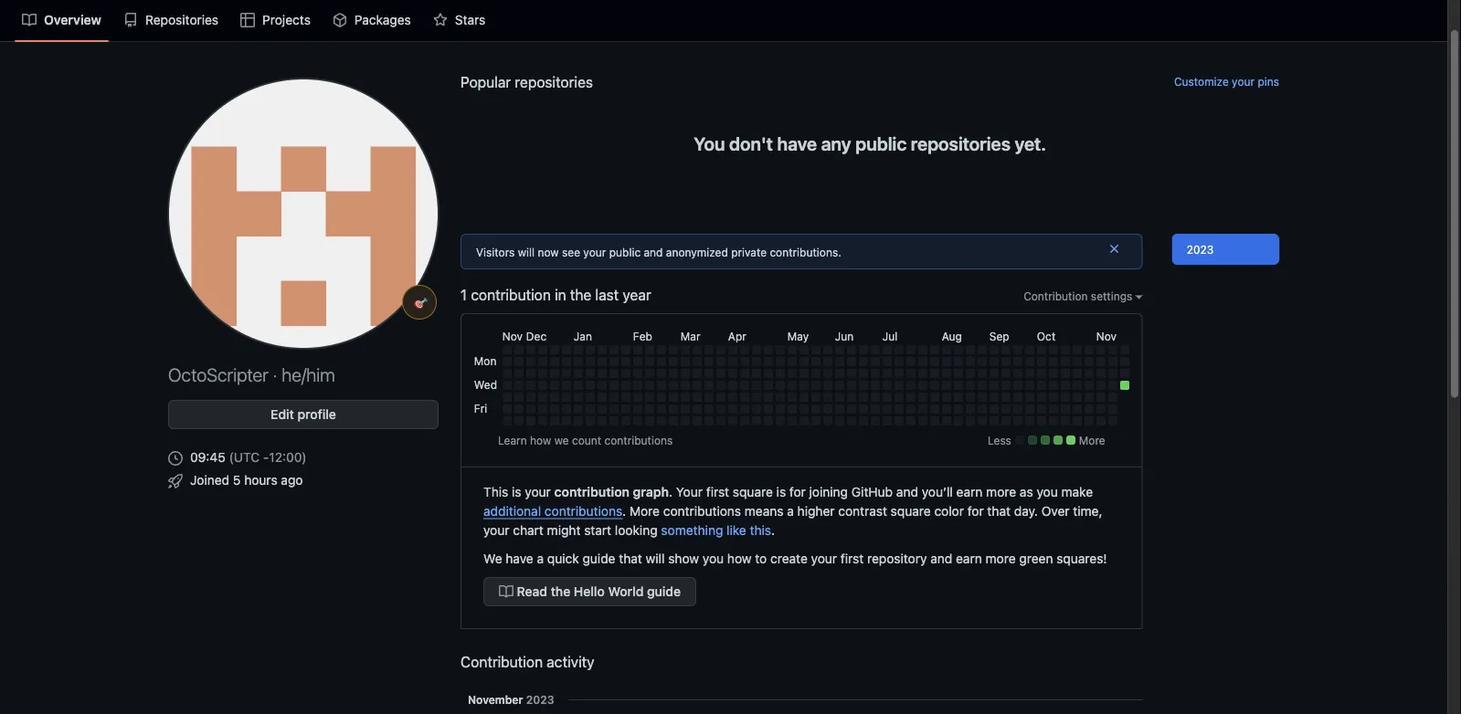 Task type: describe. For each thing, give the bounding box(es) containing it.
your inside . more contributions means a higher contrast square color for that day. over time, your chart might start looking
[[483, 523, 509, 538]]

contribution for contribution settings
[[1024, 290, 1088, 302]]

a inside . more contributions means a higher contrast square color for that day. over time, your chart might start looking
[[787, 503, 794, 519]]

hours
[[244, 472, 277, 487]]

aug
[[942, 330, 962, 343]]

contribution for contribution activity
[[461, 654, 543, 671]]

square inside this is your contribution graph . your first square is for joining github and you'll earn more as you make additional contributions
[[733, 484, 773, 499]]

contributions.
[[770, 246, 841, 259]]

activity
[[547, 654, 594, 671]]

show
[[668, 551, 699, 566]]

0 vertical spatial 2023
[[1187, 243, 1214, 256]]

edit profile button
[[168, 400, 439, 429]]

12:00)
[[269, 450, 307, 465]]

customize your pins
[[1174, 75, 1279, 88]]

joined
[[190, 472, 229, 487]]

guide for world
[[647, 584, 681, 599]]

higher
[[797, 503, 835, 519]]

graph
[[633, 484, 669, 499]]

0 horizontal spatial you
[[702, 551, 724, 566]]

like
[[727, 523, 746, 538]]

looking
[[615, 523, 658, 538]]

ago
[[281, 472, 303, 487]]

may
[[787, 330, 809, 343]]

your
[[676, 484, 703, 499]]

(utc
[[229, 450, 260, 465]]

green
[[1019, 551, 1053, 566]]

means
[[745, 503, 784, 519]]

first inside this is your contribution graph . your first square is for joining github and you'll earn more as you make additional contributions
[[706, 484, 729, 499]]

see
[[562, 246, 580, 259]]

more inside this is your contribution graph . your first square is for joining github and you'll earn more as you make additional contributions
[[986, 484, 1016, 499]]

start
[[584, 523, 611, 538]]

dec
[[526, 330, 547, 343]]

projects link
[[233, 6, 318, 34]]

packages
[[354, 12, 411, 27]]

0 vertical spatial more
[[1079, 434, 1105, 447]]

hello
[[574, 584, 605, 599]]

color
[[934, 503, 964, 519]]

1
[[461, 286, 467, 304]]

contribution activity
[[461, 654, 594, 671]]

earn inside this is your contribution graph . your first square is for joining github and you'll earn more as you make additional contributions
[[956, 484, 983, 499]]

you don't have any public repositories yet.
[[694, 132, 1046, 154]]

repo image
[[123, 13, 138, 27]]

customize
[[1174, 75, 1229, 88]]

anonymized
[[666, 246, 728, 259]]

0 horizontal spatial 2023
[[526, 694, 554, 706]]

november 2023
[[468, 694, 554, 706]]

0 vertical spatial public
[[855, 132, 907, 154]]

0 vertical spatial repositories
[[515, 74, 593, 91]]

november
[[468, 694, 523, 706]]

world
[[608, 584, 644, 599]]

visitors will now see your public and anonymized private contributions.
[[476, 246, 841, 259]]

your inside this is your contribution graph . your first square is for joining github and you'll earn more as you make additional contributions
[[525, 484, 551, 499]]

square inside . more contributions means a higher contrast square color for that day. over time, your chart might start looking
[[891, 503, 931, 519]]

2 horizontal spatial and
[[930, 551, 952, 566]]

edit profile
[[271, 407, 336, 422]]

🎯 button
[[410, 293, 429, 312]]

the inside read the hello world guide link
[[551, 584, 570, 599]]

2023 link
[[1172, 234, 1279, 265]]

repositories link
[[116, 6, 226, 34]]

package image
[[333, 13, 347, 27]]

mar
[[681, 330, 700, 343]]

this
[[750, 523, 771, 538]]

1 vertical spatial will
[[646, 551, 665, 566]]

quick
[[547, 551, 579, 566]]

change your avatar image
[[168, 79, 439, 349]]

1       contribution         in the last year
[[461, 286, 651, 304]]

this is your contribution graph . your first square is for joining github and you'll earn more as you make additional contributions
[[483, 484, 1093, 519]]

your right create
[[811, 551, 837, 566]]

something like this button
[[661, 521, 771, 540]]

. inside this is your contribution graph . your first square is for joining github and you'll earn more as you make additional contributions
[[669, 484, 673, 499]]

that inside . more contributions means a higher contrast square color for that day. over time, your chart might start looking
[[987, 503, 1011, 519]]

yet.
[[1015, 132, 1046, 154]]

projects
[[262, 12, 311, 27]]

stars
[[455, 12, 486, 27]]

learn how we count contributions
[[498, 434, 673, 447]]

we
[[483, 551, 502, 566]]

and inside alert
[[644, 246, 663, 259]]

in
[[555, 286, 566, 304]]

last
[[595, 286, 619, 304]]

rocket image
[[168, 474, 183, 489]]

contributions right the count
[[604, 434, 673, 447]]

private
[[731, 246, 767, 259]]

read the hello world guide link
[[483, 577, 696, 607]]

as
[[1020, 484, 1033, 499]]

your left pins
[[1232, 75, 1255, 88]]

nov dec
[[502, 330, 547, 343]]

year
[[623, 286, 651, 304]]

to
[[755, 551, 767, 566]]

guide for quick
[[583, 551, 615, 566]]

make
[[1061, 484, 1093, 499]]

contribution inside this is your contribution graph . your first square is for joining github and you'll earn more as you make additional contributions
[[554, 484, 630, 499]]

joining
[[809, 484, 848, 499]]

read the hello world guide
[[514, 584, 681, 599]]

repository
[[867, 551, 927, 566]]

2 earn from the top
[[956, 551, 982, 566]]

🎯
[[414, 296, 425, 309]]

additional
[[483, 503, 541, 519]]



Task type: vqa. For each thing, say whether or not it's contained in the screenshot.
Nov related to Nov Dec
yes



Task type: locate. For each thing, give the bounding box(es) containing it.
create
[[770, 551, 808, 566]]

0 vertical spatial you
[[1037, 484, 1058, 499]]

2 nov from the left
[[1096, 330, 1117, 343]]

have left the any
[[777, 132, 817, 154]]

a left quick
[[537, 551, 544, 566]]

time,
[[1073, 503, 1102, 519]]

is
[[512, 484, 521, 499], [776, 484, 786, 499]]

contributions inside . more contributions means a higher contrast square color for that day. over time, your chart might start looking
[[663, 503, 741, 519]]

he/him
[[282, 364, 335, 385]]

repositories
[[515, 74, 593, 91], [911, 132, 1011, 154]]

contribution up 'start'
[[554, 484, 630, 499]]

popular repositories
[[461, 74, 593, 91]]

1 vertical spatial repositories
[[911, 132, 1011, 154]]

1 vertical spatial more
[[986, 551, 1016, 566]]

dismiss this notice image
[[1107, 242, 1122, 256]]

0 vertical spatial a
[[787, 503, 794, 519]]

first left repository
[[841, 551, 864, 566]]

contribution
[[1024, 290, 1088, 302], [461, 654, 543, 671]]

1 vertical spatial contribution
[[554, 484, 630, 499]]

learn
[[498, 434, 527, 447]]

that
[[987, 503, 1011, 519], [619, 551, 642, 566]]

public inside alert
[[609, 246, 641, 259]]

0 vertical spatial square
[[733, 484, 773, 499]]

star image
[[433, 13, 448, 27]]

0 horizontal spatial more
[[630, 503, 660, 519]]

0 vertical spatial contribution
[[1024, 290, 1088, 302]]

1 horizontal spatial guide
[[647, 584, 681, 599]]

visitors will now see your public and anonymized private contributions. alert
[[461, 234, 1143, 270]]

1 vertical spatial square
[[891, 503, 931, 519]]

0 horizontal spatial public
[[609, 246, 641, 259]]

additional contributions link
[[483, 503, 622, 519]]

1 vertical spatial that
[[619, 551, 642, 566]]

book image
[[22, 13, 37, 27]]

don't
[[729, 132, 773, 154]]

contrast
[[838, 503, 887, 519]]

0 horizontal spatial .
[[622, 503, 626, 519]]

and left "you'll" at the right of the page
[[896, 484, 918, 499]]

that down looking
[[619, 551, 642, 566]]

0 horizontal spatial is
[[512, 484, 521, 499]]

1 is from the left
[[512, 484, 521, 499]]

1 horizontal spatial how
[[727, 551, 752, 566]]

0 vertical spatial how
[[530, 434, 551, 447]]

2023 right dismiss this notice icon
[[1187, 243, 1214, 256]]

public right the any
[[855, 132, 907, 154]]

0 vertical spatial that
[[987, 503, 1011, 519]]

1 vertical spatial .
[[622, 503, 626, 519]]

earn up color
[[956, 484, 983, 499]]

1 vertical spatial and
[[896, 484, 918, 499]]

. left your
[[669, 484, 673, 499]]

1 horizontal spatial will
[[646, 551, 665, 566]]

for inside this is your contribution graph . your first square is for joining github and you'll earn more as you make additional contributions
[[789, 484, 806, 499]]

is up additional
[[512, 484, 521, 499]]

your inside alert
[[583, 246, 606, 259]]

jan
[[574, 330, 592, 343]]

have right we
[[506, 551, 533, 566]]

for right color
[[967, 503, 984, 519]]

0 horizontal spatial contribution
[[461, 654, 543, 671]]

public up the year
[[609, 246, 641, 259]]

09:45 (utc -12:00)
[[190, 450, 307, 465]]

1 vertical spatial the
[[551, 584, 570, 599]]

nov for nov
[[1096, 330, 1117, 343]]

repositories right popular
[[515, 74, 593, 91]]

chart
[[513, 523, 544, 538]]

1 vertical spatial guide
[[647, 584, 681, 599]]

how left the to
[[727, 551, 752, 566]]

1 vertical spatial 2023
[[526, 694, 554, 706]]

1 horizontal spatial that
[[987, 503, 1011, 519]]

1 vertical spatial a
[[537, 551, 544, 566]]

pins
[[1258, 75, 1279, 88]]

more
[[1079, 434, 1105, 447], [630, 503, 660, 519]]

2 is from the left
[[776, 484, 786, 499]]

packages link
[[325, 6, 418, 34]]

and right repository
[[930, 551, 952, 566]]

square down "you'll" at the right of the page
[[891, 503, 931, 519]]

the right in at the top left of the page
[[570, 286, 591, 304]]

. inside . more contributions means a higher contrast square color for that day. over time, your chart might start looking
[[622, 503, 626, 519]]

0 horizontal spatial nov
[[502, 330, 523, 343]]

grid
[[471, 325, 1132, 429]]

will left now
[[518, 246, 535, 259]]

we have a quick guide that will show you how to create your first repository and earn more green squares!
[[483, 551, 1107, 566]]

1 vertical spatial for
[[967, 503, 984, 519]]

profile
[[297, 407, 336, 422]]

1 vertical spatial first
[[841, 551, 864, 566]]

joined 5 hours ago
[[190, 472, 303, 487]]

you'll
[[922, 484, 953, 499]]

for
[[789, 484, 806, 499], [967, 503, 984, 519]]

2023 down the contribution activity
[[526, 694, 554, 706]]

and
[[644, 246, 663, 259], [896, 484, 918, 499], [930, 551, 952, 566]]

the right read
[[551, 584, 570, 599]]

you
[[694, 132, 725, 154]]

less
[[988, 434, 1011, 447]]

will left show
[[646, 551, 665, 566]]

apr
[[728, 330, 746, 343]]

1 vertical spatial have
[[506, 551, 533, 566]]

contribution up nov dec
[[471, 286, 551, 304]]

now
[[538, 246, 559, 259]]

day.
[[1014, 503, 1038, 519]]

clock image
[[168, 451, 183, 466]]

first
[[706, 484, 729, 499], [841, 551, 864, 566]]

a left higher
[[787, 503, 794, 519]]

settings
[[1091, 290, 1132, 302]]

square
[[733, 484, 773, 499], [891, 503, 931, 519]]

0 vertical spatial .
[[669, 484, 673, 499]]

0 horizontal spatial have
[[506, 551, 533, 566]]

you right as on the right of the page
[[1037, 484, 1058, 499]]

0 horizontal spatial that
[[619, 551, 642, 566]]

you inside this is your contribution graph . your first square is for joining github and you'll earn more as you make additional contributions
[[1037, 484, 1058, 499]]

contribution settings
[[1024, 290, 1135, 302]]

octoscripter
[[168, 364, 269, 385]]

1 vertical spatial more
[[630, 503, 660, 519]]

something like this .
[[661, 523, 775, 538]]

will
[[518, 246, 535, 259], [646, 551, 665, 566]]

sep
[[989, 330, 1009, 343]]

guide right world
[[647, 584, 681, 599]]

nov down settings
[[1096, 330, 1117, 343]]

1 nov from the left
[[502, 330, 523, 343]]

your down additional
[[483, 523, 509, 538]]

fri
[[474, 402, 487, 415]]

public
[[855, 132, 907, 154], [609, 246, 641, 259]]

contribution up oct
[[1024, 290, 1088, 302]]

1 horizontal spatial contribution
[[554, 484, 630, 499]]

1 horizontal spatial public
[[855, 132, 907, 154]]

contribution inside popup button
[[1024, 290, 1088, 302]]

1 horizontal spatial 2023
[[1187, 243, 1214, 256]]

0 vertical spatial first
[[706, 484, 729, 499]]

0 vertical spatial for
[[789, 484, 806, 499]]

learn how we count contributions link
[[498, 434, 673, 447]]

earn down color
[[956, 551, 982, 566]]

wed
[[474, 378, 497, 391]]

repositories
[[145, 12, 218, 27]]

0 horizontal spatial guide
[[583, 551, 615, 566]]

1 vertical spatial public
[[609, 246, 641, 259]]

1 horizontal spatial and
[[896, 484, 918, 499]]

. more contributions means a higher contrast square color for that day. over time, your chart might start looking
[[483, 503, 1102, 538]]

more left as on the right of the page
[[986, 484, 1016, 499]]

0 vertical spatial earn
[[956, 484, 983, 499]]

. up looking
[[622, 503, 626, 519]]

you down the something like this button
[[702, 551, 724, 566]]

1 horizontal spatial have
[[777, 132, 817, 154]]

1 horizontal spatial a
[[787, 503, 794, 519]]

0 horizontal spatial first
[[706, 484, 729, 499]]

0 vertical spatial guide
[[583, 551, 615, 566]]

grid containing nov
[[471, 325, 1132, 429]]

nov for nov dec
[[502, 330, 523, 343]]

2 horizontal spatial .
[[771, 523, 775, 538]]

jul
[[883, 330, 898, 343]]

your up additional contributions link
[[525, 484, 551, 499]]

overview link
[[15, 6, 109, 34]]

0 horizontal spatial will
[[518, 246, 535, 259]]

popular
[[461, 74, 511, 91]]

will inside alert
[[518, 246, 535, 259]]

squares!
[[1057, 551, 1107, 566]]

repositories left the yet.
[[911, 132, 1011, 154]]

square up the means
[[733, 484, 773, 499]]

0 vertical spatial contribution
[[471, 286, 551, 304]]

cell
[[502, 345, 512, 355], [514, 345, 523, 355], [526, 345, 535, 355], [538, 345, 547, 355], [550, 345, 559, 355], [562, 345, 571, 355], [574, 345, 583, 355], [586, 345, 595, 355], [597, 345, 607, 355], [609, 345, 618, 355], [621, 345, 630, 355], [633, 345, 642, 355], [645, 345, 654, 355], [657, 345, 666, 355], [669, 345, 678, 355], [681, 345, 690, 355], [692, 345, 702, 355], [704, 345, 713, 355], [716, 345, 725, 355], [728, 345, 737, 355], [740, 345, 749, 355], [752, 345, 761, 355], [764, 345, 773, 355], [776, 345, 785, 355], [787, 345, 797, 355], [799, 345, 809, 355], [811, 345, 820, 355], [823, 345, 832, 355], [835, 345, 844, 355], [847, 345, 856, 355], [859, 345, 868, 355], [871, 345, 880, 355], [883, 345, 892, 355], [894, 345, 904, 355], [906, 345, 915, 355], [918, 345, 927, 355], [930, 345, 939, 355], [942, 345, 951, 355], [954, 345, 963, 355], [966, 345, 975, 355], [978, 345, 987, 355], [989, 345, 999, 355], [1001, 345, 1010, 355], [1013, 345, 1022, 355], [1025, 345, 1034, 355], [1037, 345, 1046, 355], [1049, 345, 1058, 355], [1061, 345, 1070, 355], [1073, 345, 1082, 355], [1084, 345, 1094, 355], [1096, 345, 1105, 355], [1108, 345, 1117, 355], [1120, 345, 1129, 355], [502, 357, 512, 366], [514, 357, 523, 366], [526, 357, 535, 366], [538, 357, 547, 366], [550, 357, 559, 366], [562, 357, 571, 366], [574, 357, 583, 366], [586, 357, 595, 366], [597, 357, 607, 366], [609, 357, 618, 366], [621, 357, 630, 366], [633, 357, 642, 366], [645, 357, 654, 366], [657, 357, 666, 366], [669, 357, 678, 366], [681, 357, 690, 366], [692, 357, 702, 366], [704, 357, 713, 366], [716, 357, 725, 366], [728, 357, 737, 366], [740, 357, 749, 366], [752, 357, 761, 366], [764, 357, 773, 366], [776, 357, 785, 366], [787, 357, 797, 366], [799, 357, 809, 366], [811, 357, 820, 366], [823, 357, 832, 366], [835, 357, 844, 366], [847, 357, 856, 366], [859, 357, 868, 366], [871, 357, 880, 366], [883, 357, 892, 366], [894, 357, 904, 366], [906, 357, 915, 366], [918, 357, 927, 366], [930, 357, 939, 366], [942, 357, 951, 366], [954, 357, 963, 366], [966, 357, 975, 366], [978, 357, 987, 366], [989, 357, 999, 366], [1001, 357, 1010, 366], [1013, 357, 1022, 366], [1025, 357, 1034, 366], [1049, 357, 1058, 366], [1061, 357, 1070, 366], [1073, 357, 1082, 366], [1096, 357, 1105, 366], [1108, 357, 1117, 366], [1120, 357, 1129, 366], [502, 369, 512, 378], [514, 369, 523, 378], [526, 369, 535, 378], [538, 369, 547, 378], [550, 369, 559, 378], [562, 369, 571, 378], [574, 369, 583, 378], [586, 369, 595, 378], [597, 369, 607, 378], [609, 369, 618, 378], [621, 369, 630, 378], [633, 369, 642, 378], [645, 369, 654, 378], [657, 369, 666, 378], [669, 369, 678, 378], [681, 369, 690, 378], [692, 369, 702, 378], [704, 369, 713, 378], [716, 369, 725, 378], [728, 369, 737, 378], [740, 369, 749, 378], [752, 369, 761, 378], [764, 369, 773, 378], [776, 369, 785, 378], [787, 369, 797, 378], [799, 369, 809, 378], [811, 369, 820, 378], [823, 369, 832, 378], [835, 369, 844, 378], [847, 369, 856, 378], [859, 369, 868, 378], [871, 369, 880, 378], [883, 369, 892, 378], [894, 369, 904, 378], [906, 369, 915, 378], [918, 369, 927, 378], [930, 369, 939, 378], [942, 369, 951, 378], [954, 369, 963, 378], [966, 369, 975, 378], [978, 369, 987, 378], [989, 369, 999, 378], [1001, 369, 1010, 378], [1013, 369, 1022, 378], [1025, 369, 1034, 378], [1037, 369, 1046, 378], [1049, 369, 1058, 378], [1061, 369, 1070, 378], [1073, 369, 1082, 378], [1084, 369, 1094, 378], [1096, 369, 1105, 378], [1108, 369, 1117, 378], [1120, 369, 1129, 378], [502, 381, 512, 390], [514, 381, 523, 390], [526, 381, 535, 390], [538, 381, 547, 390], [550, 381, 559, 390], [562, 381, 571, 390], [574, 381, 583, 390], [586, 381, 595, 390], [597, 381, 607, 390], [609, 381, 618, 390], [621, 381, 630, 390], [633, 381, 642, 390], [645, 381, 654, 390], [657, 381, 666, 390], [669, 381, 678, 390], [681, 381, 690, 390], [692, 381, 702, 390], [704, 381, 713, 390], [716, 381, 725, 390], [728, 381, 737, 390], [740, 381, 749, 390], [752, 381, 761, 390], [764, 381, 773, 390], [776, 381, 785, 390], [787, 381, 797, 390], [799, 381, 809, 390], [811, 381, 820, 390], [823, 381, 832, 390], [835, 381, 844, 390], [847, 381, 856, 390], [859, 381, 868, 390], [871, 381, 880, 390], [883, 381, 892, 390], [894, 381, 904, 390], [906, 381, 915, 390], [918, 381, 927, 390], [930, 381, 939, 390], [942, 381, 951, 390], [954, 381, 963, 390], [966, 381, 975, 390], [978, 381, 987, 390], [989, 381, 999, 390], [1001, 381, 1010, 390], [1013, 381, 1022, 390], [1025, 381, 1034, 390], [1037, 381, 1046, 390], [1049, 381, 1058, 390], [1061, 381, 1070, 390], [1073, 381, 1082, 390], [1084, 381, 1094, 390], [1096, 381, 1105, 390], [1108, 381, 1117, 390], [1120, 381, 1129, 390], [502, 393, 512, 402], [514, 393, 523, 402], [526, 393, 535, 402], [538, 393, 547, 402], [550, 393, 559, 402], [562, 393, 571, 402], [574, 393, 583, 402], [586, 393, 595, 402], [597, 393, 607, 402], [609, 393, 618, 402], [621, 393, 630, 402], [633, 393, 642, 402], [645, 393, 654, 402], [657, 393, 666, 402], [669, 393, 678, 402], [681, 393, 690, 402], [692, 393, 702, 402], [704, 393, 713, 402], [716, 393, 725, 402], [728, 393, 737, 402], [740, 393, 749, 402], [764, 393, 773, 402], [776, 393, 785, 402], [787, 393, 797, 402], [799, 393, 809, 402], [811, 393, 820, 402], [823, 393, 832, 402], [835, 393, 844, 402], [859, 393, 868, 402], [871, 393, 880, 402], [883, 393, 892, 402], [894, 393, 904, 402], [906, 393, 915, 402], [918, 393, 927, 402], [930, 393, 939, 402], [942, 393, 951, 402], [954, 393, 963, 402], [966, 393, 975, 402], [978, 393, 987, 402], [989, 393, 999, 402], [1001, 393, 1010, 402], [1013, 393, 1022, 402], [1025, 393, 1034, 402], [1037, 393, 1046, 402], [1049, 393, 1058, 402], [1061, 393, 1070, 402], [1073, 393, 1082, 402], [1096, 393, 1105, 402], [1108, 393, 1117, 402], [502, 405, 512, 414], [514, 405, 523, 414], [526, 405, 535, 414], [538, 405, 547, 414], [550, 405, 559, 414], [562, 405, 571, 414], [574, 405, 583, 414], [586, 405, 595, 414], [597, 405, 607, 414], [609, 405, 618, 414], [621, 405, 630, 414], [633, 405, 642, 414], [645, 405, 654, 414], [657, 405, 666, 414], [669, 405, 678, 414], [681, 405, 690, 414], [692, 405, 702, 414], [704, 405, 713, 414], [716, 405, 725, 414], [728, 405, 737, 414], [740, 405, 749, 414], [752, 405, 761, 414], [764, 405, 773, 414], [776, 405, 785, 414], [787, 405, 797, 414], [799, 405, 809, 414], [811, 405, 820, 414], [823, 405, 832, 414], [835, 405, 844, 414], [847, 405, 856, 414], [859, 405, 868, 414], [871, 405, 880, 414], [883, 405, 892, 414], [894, 405, 904, 414], [906, 405, 915, 414], [918, 405, 927, 414], [930, 405, 939, 414], [942, 405, 951, 414], [954, 405, 963, 414], [966, 405, 975, 414], [978, 405, 987, 414], [989, 405, 999, 414], [1001, 405, 1010, 414], [1013, 405, 1022, 414], [1025, 405, 1034, 414], [1049, 405, 1058, 414], [1061, 405, 1070, 414], [1073, 405, 1082, 414], [1084, 405, 1094, 414], [1096, 405, 1105, 414], [1108, 405, 1117, 414], [502, 417, 512, 426], [514, 417, 523, 426], [526, 417, 535, 426], [538, 417, 547, 426], [550, 417, 559, 426], [562, 417, 571, 426], [574, 417, 583, 426], [586, 417, 595, 426], [597, 417, 607, 426], [609, 417, 618, 426], [621, 417, 630, 426], [633, 417, 642, 426], [645, 417, 654, 426], [657, 417, 666, 426], [669, 417, 678, 426], [681, 417, 690, 426], [692, 417, 702, 426], [704, 417, 713, 426], [716, 417, 725, 426], [728, 417, 737, 426], [740, 417, 749, 426], [752, 417, 761, 426], [764, 417, 773, 426], [776, 417, 785, 426], [787, 417, 797, 426], [799, 417, 809, 426], [811, 417, 820, 426], [823, 417, 832, 426], [835, 417, 844, 426], [847, 417, 856, 426], [859, 417, 868, 426], [871, 417, 880, 426], [883, 417, 892, 426], [894, 417, 904, 426], [906, 417, 915, 426], [918, 417, 927, 426], [930, 417, 939, 426], [942, 417, 951, 426], [954, 417, 963, 426], [966, 417, 975, 426], [978, 417, 987, 426], [989, 417, 999, 426], [1001, 417, 1010, 426], [1013, 417, 1022, 426], [1025, 417, 1034, 426], [1037, 417, 1046, 426], [1049, 417, 1058, 426], [1061, 417, 1070, 426], [1073, 417, 1082, 426], [1084, 417, 1094, 426], [1096, 417, 1105, 426], [1108, 417, 1117, 426]]

2 vertical spatial and
[[930, 551, 952, 566]]

1 horizontal spatial square
[[891, 503, 931, 519]]

0 horizontal spatial repositories
[[515, 74, 593, 91]]

2 vertical spatial .
[[771, 523, 775, 538]]

1 horizontal spatial nov
[[1096, 330, 1117, 343]]

table image
[[240, 13, 255, 27]]

guide down 'start'
[[583, 551, 615, 566]]

0 vertical spatial the
[[570, 286, 591, 304]]

and left anonymized
[[644, 246, 663, 259]]

0 horizontal spatial for
[[789, 484, 806, 499]]

first right your
[[706, 484, 729, 499]]

something
[[661, 523, 723, 538]]

1 horizontal spatial .
[[669, 484, 673, 499]]

1 horizontal spatial more
[[1079, 434, 1105, 447]]

might
[[547, 523, 581, 538]]

1 horizontal spatial repositories
[[911, 132, 1011, 154]]

contribution up november at the bottom left
[[461, 654, 543, 671]]

any
[[821, 132, 851, 154]]

0 vertical spatial more
[[986, 484, 1016, 499]]

.
[[669, 484, 673, 499], [622, 503, 626, 519], [771, 523, 775, 538]]

0 horizontal spatial square
[[733, 484, 773, 499]]

contribution settings button
[[1024, 288, 1143, 304]]

more down "graph"
[[630, 503, 660, 519]]

for up higher
[[789, 484, 806, 499]]

read
[[517, 584, 547, 599]]

-
[[263, 450, 269, 465]]

more up make
[[1079, 434, 1105, 447]]

0 horizontal spatial and
[[644, 246, 663, 259]]

1 horizontal spatial first
[[841, 551, 864, 566]]

how
[[530, 434, 551, 447], [727, 551, 752, 566]]

1 horizontal spatial contribution
[[1024, 290, 1088, 302]]

more left green
[[986, 551, 1016, 566]]

visitors
[[476, 246, 515, 259]]

this
[[483, 484, 508, 499]]

0 vertical spatial have
[[777, 132, 817, 154]]

0 vertical spatial will
[[518, 246, 535, 259]]

contributions up something
[[663, 503, 741, 519]]

is up the means
[[776, 484, 786, 499]]

how left we
[[530, 434, 551, 447]]

5
[[233, 472, 241, 487]]

your
[[1232, 75, 1255, 88], [583, 246, 606, 259], [525, 484, 551, 499], [483, 523, 509, 538], [811, 551, 837, 566]]

1 horizontal spatial you
[[1037, 484, 1058, 499]]

more inside . more contributions means a higher contrast square color for that day. over time, your chart might start looking
[[630, 503, 660, 519]]

1 horizontal spatial for
[[967, 503, 984, 519]]

oct
[[1037, 330, 1056, 343]]

and inside this is your contribution graph . your first square is for joining github and you'll earn more as you make additional contributions
[[896, 484, 918, 499]]

1 vertical spatial you
[[702, 551, 724, 566]]

over
[[1041, 503, 1070, 519]]

nov left dec
[[502, 330, 523, 343]]

0 horizontal spatial contribution
[[471, 286, 551, 304]]

1 horizontal spatial is
[[776, 484, 786, 499]]

1 earn from the top
[[956, 484, 983, 499]]

1 vertical spatial earn
[[956, 551, 982, 566]]

mon
[[474, 355, 497, 367]]

jun
[[835, 330, 854, 343]]

contributions up 'start'
[[545, 503, 622, 519]]

0 horizontal spatial a
[[537, 551, 544, 566]]

0 vertical spatial and
[[644, 246, 663, 259]]

edit
[[271, 407, 294, 422]]

that left the day.
[[987, 503, 1011, 519]]

for inside . more contributions means a higher contrast square color for that day. over time, your chart might start looking
[[967, 503, 984, 519]]

. down the means
[[771, 523, 775, 538]]

0 horizontal spatial how
[[530, 434, 551, 447]]

your right see
[[583, 246, 606, 259]]

·
[[273, 364, 277, 385]]

contributions inside this is your contribution graph . your first square is for joining github and you'll earn more as you make additional contributions
[[545, 503, 622, 519]]

1 vertical spatial contribution
[[461, 654, 543, 671]]

overview
[[44, 12, 101, 27]]

count
[[572, 434, 601, 447]]

the
[[570, 286, 591, 304], [551, 584, 570, 599]]

a
[[787, 503, 794, 519], [537, 551, 544, 566]]

book image
[[499, 585, 514, 599]]

earn
[[956, 484, 983, 499], [956, 551, 982, 566]]

1 vertical spatial how
[[727, 551, 752, 566]]



